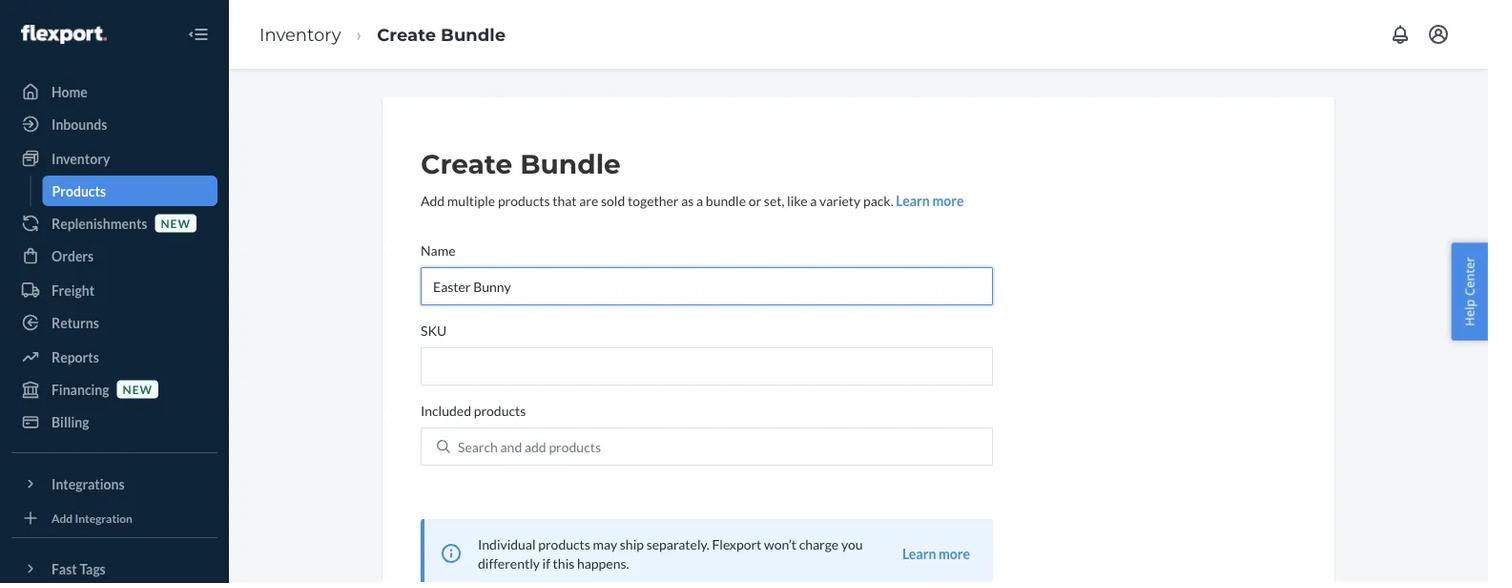 Task type: vqa. For each thing, say whether or not it's contained in the screenshot.
Learn in the button
yes



Task type: locate. For each thing, give the bounding box(es) containing it.
1 vertical spatial add
[[52, 511, 73, 525]]

1 vertical spatial inventory
[[52, 150, 110, 167]]

integrations
[[52, 476, 125, 492]]

1 horizontal spatial a
[[811, 192, 817, 209]]

won't
[[764, 536, 797, 552]]

1 horizontal spatial inventory
[[260, 24, 341, 45]]

individual
[[478, 536, 536, 552]]

learn right the you
[[903, 545, 937, 562]]

create
[[377, 24, 436, 45], [421, 148, 513, 180]]

0 horizontal spatial add
[[52, 511, 73, 525]]

products link
[[42, 176, 218, 206]]

tags
[[80, 561, 106, 577]]

new for financing
[[123, 382, 153, 396]]

orders
[[52, 248, 94, 264]]

1 vertical spatial learn
[[903, 545, 937, 562]]

new down reports link
[[123, 382, 153, 396]]

individual products may ship separately. flexport won't charge you differently if this happens.
[[478, 536, 863, 571]]

inventory inside inventory link
[[52, 150, 110, 167]]

0 vertical spatial bundle
[[441, 24, 506, 45]]

0 vertical spatial add
[[421, 192, 445, 209]]

search image
[[437, 440, 450, 453]]

if
[[543, 555, 551, 571]]

create bundle
[[377, 24, 506, 45], [421, 148, 621, 180]]

variety
[[820, 192, 861, 209]]

new
[[161, 216, 191, 230], [123, 382, 153, 396]]

a right as
[[697, 192, 704, 209]]

add integration link
[[11, 507, 218, 530]]

1 horizontal spatial bundle
[[520, 148, 621, 180]]

search and add products
[[458, 439, 601, 455]]

pack.
[[864, 192, 894, 209]]

None text field
[[421, 267, 994, 305], [421, 347, 994, 386], [421, 267, 994, 305], [421, 347, 994, 386]]

learn
[[897, 192, 930, 209], [903, 545, 937, 562]]

center
[[1462, 257, 1479, 296]]

0 vertical spatial learn
[[897, 192, 930, 209]]

products up this
[[539, 536, 591, 552]]

1 horizontal spatial inventory link
[[260, 24, 341, 45]]

products
[[498, 192, 550, 209], [474, 402, 526, 419], [549, 439, 601, 455], [539, 536, 591, 552]]

like
[[788, 192, 808, 209]]

0 vertical spatial inventory link
[[260, 24, 341, 45]]

learn right pack.
[[897, 192, 930, 209]]

1 vertical spatial more
[[939, 545, 971, 562]]

add left multiple
[[421, 192, 445, 209]]

add
[[421, 192, 445, 209], [52, 511, 73, 525]]

inventory
[[260, 24, 341, 45], [52, 150, 110, 167]]

0 horizontal spatial bundle
[[441, 24, 506, 45]]

1 horizontal spatial add
[[421, 192, 445, 209]]

0 vertical spatial create
[[377, 24, 436, 45]]

fast tags button
[[11, 554, 218, 583]]

new down 'products' "link" at the left top of the page
[[161, 216, 191, 230]]

charge
[[799, 536, 839, 552]]

create inside breadcrumbs navigation
[[377, 24, 436, 45]]

name
[[421, 242, 456, 258]]

inbounds link
[[11, 109, 218, 139]]

learn more button
[[897, 191, 964, 210], [903, 544, 971, 563]]

add multiple products that are sold together as a bundle or set, like a variety pack. learn more
[[421, 192, 964, 209]]

create bundle inside breadcrumbs navigation
[[377, 24, 506, 45]]

0 vertical spatial create bundle
[[377, 24, 506, 45]]

more
[[933, 192, 964, 209], [939, 545, 971, 562]]

are
[[580, 192, 599, 209]]

open notifications image
[[1390, 23, 1413, 46]]

learn more
[[903, 545, 971, 562]]

learn more button right the you
[[903, 544, 971, 563]]

learn inside button
[[903, 545, 937, 562]]

or
[[749, 192, 762, 209]]

0 vertical spatial inventory
[[260, 24, 341, 45]]

flexport logo image
[[21, 25, 107, 44]]

1 vertical spatial inventory link
[[11, 143, 218, 174]]

set,
[[764, 192, 785, 209]]

as
[[682, 192, 694, 209]]

products left 'that'
[[498, 192, 550, 209]]

orders link
[[11, 241, 218, 271]]

and
[[501, 439, 522, 455]]

a
[[697, 192, 704, 209], [811, 192, 817, 209]]

products up and
[[474, 402, 526, 419]]

open account menu image
[[1428, 23, 1451, 46]]

bundle
[[706, 192, 746, 209]]

0 vertical spatial new
[[161, 216, 191, 230]]

help center
[[1462, 257, 1479, 326]]

happens.
[[577, 555, 629, 571]]

0 horizontal spatial inventory
[[52, 150, 110, 167]]

0 horizontal spatial a
[[697, 192, 704, 209]]

a right like
[[811, 192, 817, 209]]

that
[[553, 192, 577, 209]]

products
[[52, 183, 106, 199]]

learn more button right pack.
[[897, 191, 964, 210]]

inventory link
[[260, 24, 341, 45], [11, 143, 218, 174]]

0 horizontal spatial new
[[123, 382, 153, 396]]

1 vertical spatial new
[[123, 382, 153, 396]]

close navigation image
[[187, 23, 210, 46]]

products right add
[[549, 439, 601, 455]]

1 vertical spatial create bundle
[[421, 148, 621, 180]]

1 horizontal spatial new
[[161, 216, 191, 230]]

add left "integration"
[[52, 511, 73, 525]]

bundle
[[441, 24, 506, 45], [520, 148, 621, 180]]



Task type: describe. For each thing, give the bounding box(es) containing it.
inbounds
[[52, 116, 107, 132]]

add for add integration
[[52, 511, 73, 525]]

reports
[[52, 349, 99, 365]]

help
[[1462, 299, 1479, 326]]

add for add multiple products that are sold together as a bundle or set, like a variety pack. learn more
[[421, 192, 445, 209]]

replenishments
[[52, 215, 147, 231]]

sold
[[601, 192, 625, 209]]

ship
[[620, 536, 644, 552]]

reports link
[[11, 342, 218, 372]]

products inside individual products may ship separately. flexport won't charge you differently if this happens.
[[539, 536, 591, 552]]

included
[[421, 402, 471, 419]]

bundle inside breadcrumbs navigation
[[441, 24, 506, 45]]

billing
[[52, 414, 89, 430]]

home link
[[11, 76, 218, 107]]

add integration
[[52, 511, 133, 525]]

1 a from the left
[[697, 192, 704, 209]]

1 vertical spatial learn more button
[[903, 544, 971, 563]]

together
[[628, 192, 679, 209]]

may
[[593, 536, 618, 552]]

flexport
[[712, 536, 762, 552]]

returns link
[[11, 307, 218, 338]]

new for replenishments
[[161, 216, 191, 230]]

integration
[[75, 511, 133, 525]]

inventory inside breadcrumbs navigation
[[260, 24, 341, 45]]

you
[[842, 536, 863, 552]]

this
[[553, 555, 575, 571]]

included products
[[421, 402, 526, 419]]

create bundle link
[[377, 24, 506, 45]]

freight link
[[11, 275, 218, 305]]

1 vertical spatial bundle
[[520, 148, 621, 180]]

financing
[[52, 381, 109, 398]]

differently
[[478, 555, 540, 571]]

search
[[458, 439, 498, 455]]

fast tags
[[52, 561, 106, 577]]

freight
[[52, 282, 95, 298]]

returns
[[52, 314, 99, 331]]

home
[[52, 84, 88, 100]]

fast
[[52, 561, 77, 577]]

integrations button
[[11, 469, 218, 499]]

2 a from the left
[[811, 192, 817, 209]]

breadcrumbs navigation
[[244, 7, 521, 62]]

inventory link inside breadcrumbs navigation
[[260, 24, 341, 45]]

add
[[525, 439, 547, 455]]

0 vertical spatial more
[[933, 192, 964, 209]]

separately.
[[647, 536, 710, 552]]

0 vertical spatial learn more button
[[897, 191, 964, 210]]

0 horizontal spatial inventory link
[[11, 143, 218, 174]]

sku
[[421, 322, 447, 338]]

help center button
[[1452, 243, 1489, 341]]

multiple
[[448, 192, 496, 209]]

billing link
[[11, 407, 218, 437]]

1 vertical spatial create
[[421, 148, 513, 180]]



